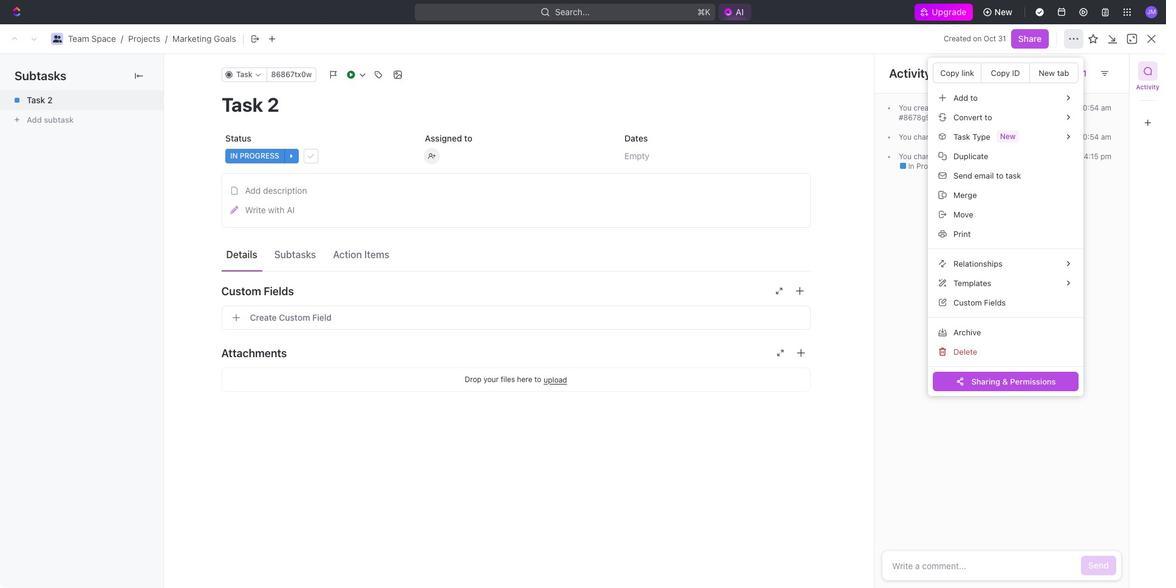Task type: vqa. For each thing, say whether or not it's contained in the screenshot.
the middle 31
yes



Task type: describe. For each thing, give the bounding box(es) containing it.
dashboard inside button
[[1110, 33, 1154, 44]]

convert
[[954, 112, 983, 122]]

0 vertical spatial by
[[885, 83, 896, 94]]

delete button
[[933, 342, 1079, 361]]

sidebar navigation
[[0, 24, 155, 588]]

Search by name... text field
[[959, 190, 1144, 208]]

user group image
[[53, 35, 62, 43]]

10:54 for created this task by copying
[[1080, 103, 1099, 112]]

permissions
[[1010, 376, 1056, 386]]

projects link
[[128, 33, 160, 44]]

ai
[[287, 205, 295, 215]]

upgrade
[[932, 7, 967, 17]]

projects
[[128, 33, 160, 44]]

you for oct 31 at 10:54 am
[[899, 132, 912, 142]]

here
[[517, 375, 532, 384]]

31 for changed status from
[[1061, 132, 1069, 142]]

team space link
[[68, 33, 116, 44]]

am for changed status from
[[1101, 132, 1112, 142]]

|
[[242, 32, 245, 45]]

activity inside the task sidebar navigation tab list
[[1136, 83, 1160, 91]]

copy for copy id
[[991, 68, 1010, 77]]

2 / from the left
[[165, 33, 168, 44]]

attachments
[[221, 347, 287, 359]]

dashboards up pencil icon at the top left of page
[[223, 196, 271, 206]]

copying
[[984, 103, 1011, 112]]

custom fields inside dropdown button
[[221, 285, 294, 297]]

1 / from the left
[[121, 33, 123, 44]]

in progress
[[906, 162, 947, 171]]

jm button
[[1041, 233, 1062, 255]]

&
[[1003, 376, 1008, 386]]

oct 31 at 10:54 am for created this task by copying
[[1047, 103, 1112, 112]]

to right the "don't"
[[985, 112, 992, 122]]

send button
[[1081, 556, 1117, 575]]

marketing
[[172, 33, 212, 44]]

from for yesterday at 4:15 pm
[[969, 152, 985, 161]]

‎task 2 link
[[0, 91, 163, 110]]

search
[[992, 33, 1020, 44]]

fields inside dropdown button
[[264, 285, 294, 297]]

copy for copy link
[[941, 68, 960, 77]]

custom fields button
[[933, 293, 1079, 312]]

status for yesterday
[[946, 152, 967, 161]]

with
[[268, 205, 285, 215]]

templates
[[954, 278, 992, 288]]

subtasks button
[[269, 243, 321, 265]]

nov 21
[[846, 239, 873, 249]]

to right email
[[996, 170, 1004, 180]]

send for send email to task
[[954, 170, 973, 180]]

send email to task button
[[933, 166, 1079, 185]]

task sidebar navigation tab list
[[1135, 61, 1161, 132]]

copy link
[[941, 68, 974, 77]]

date updated
[[846, 219, 893, 228]]

changed status from for oct 31 at 10:54 am
[[912, 132, 987, 142]]

shared button
[[279, 190, 313, 214]]

assigned to
[[425, 133, 472, 143]]

home link
[[5, 59, 149, 78]]

templates button
[[933, 273, 1079, 293]]

this
[[942, 103, 955, 112]]

move button
[[933, 205, 1079, 224]]

created
[[914, 103, 940, 112]]

shared
[[282, 196, 310, 206]]

link
[[962, 68, 974, 77]]

2 vertical spatial at
[[1075, 152, 1082, 161]]

2 dashboard link from the left
[[841, 98, 1146, 118]]

team space / projects / marketing goals |
[[68, 32, 245, 45]]

team
[[68, 33, 89, 44]]

upload button
[[544, 375, 567, 384]]

oct 31 at 10:54 am for changed status from
[[1047, 132, 1112, 142]]

description
[[263, 185, 307, 196]]

at for created this task by copying
[[1071, 103, 1078, 112]]

print
[[954, 229, 971, 238]]

sharing & permissions
[[972, 376, 1056, 386]]

drop your files here to upload
[[465, 375, 567, 384]]

dashboard button down pencil icon at the top left of page
[[185, 232, 261, 256]]

inbox link
[[5, 80, 149, 99]]

dashboards left |
[[177, 33, 224, 44]]

dashboard down created by me
[[863, 103, 906, 113]]

to inside drop your files here to upload
[[535, 375, 541, 384]]

dashboard inside button
[[198, 239, 242, 249]]

relationships button
[[933, 254, 1079, 273]]

marketing goals link
[[172, 33, 236, 44]]

open
[[1012, 132, 1033, 142]]

new tab button
[[1030, 63, 1078, 83]]

assigned
[[425, 133, 462, 143]]

activity inside task sidebar content "section"
[[889, 66, 931, 80]]

task sidebar content section
[[874, 54, 1129, 588]]

to right assigned on the left
[[464, 133, 472, 143]]

changed status from for yesterday at 4:15 pm
[[912, 152, 987, 161]]

21
[[864, 239, 873, 249]]

create custom field button
[[221, 306, 811, 330]]

⌘k
[[698, 7, 711, 17]]

1 jeremy miller, , element from the left
[[943, 237, 958, 251]]

create
[[250, 312, 277, 323]]

files
[[501, 375, 515, 384]]

add to button
[[933, 88, 1079, 108]]

field
[[312, 312, 332, 323]]

pm
[[1101, 152, 1112, 161]]

date
[[846, 219, 862, 228]]

#8678g9yk2
[[899, 113, 943, 122]]

oct for created this task by copying
[[1047, 103, 1059, 112]]

1 horizontal spatial custom
[[279, 312, 310, 323]]

to inside task sidebar content "section"
[[996, 132, 1005, 142]]

space
[[91, 33, 116, 44]]

dashboards link
[[5, 121, 149, 140]]

yesterday at 4:15 pm
[[1039, 152, 1112, 161]]

date updated button
[[839, 214, 911, 233]]

items
[[364, 249, 389, 260]]

‎task
[[27, 95, 45, 105]]



Task type: locate. For each thing, give the bounding box(es) containing it.
cell
[[1131, 233, 1152, 255]]

task for this
[[957, 103, 971, 112]]

inbox
[[29, 84, 50, 94]]

1 vertical spatial created
[[846, 83, 883, 94]]

changed status from up progress
[[912, 152, 987, 161]]

0 vertical spatial 10:54
[[1080, 103, 1099, 112]]

by inside you created this task by copying #8678g9yk2 (you don't have access)
[[973, 103, 981, 112]]

you down #8678g9yk2
[[899, 132, 912, 142]]

task
[[954, 132, 971, 141]]

home
[[29, 63, 52, 74]]

sharing & permissions button
[[933, 372, 1079, 391]]

2 changed status from from the top
[[912, 152, 987, 161]]

merge
[[954, 190, 977, 200]]

row containing dashboard
[[169, 232, 1152, 256]]

add for add to
[[954, 93, 968, 102]]

0 vertical spatial send
[[954, 170, 973, 180]]

4:15
[[1084, 152, 1099, 161]]

you inside you created this task by copying #8678g9yk2 (you don't have access)
[[899, 103, 912, 112]]

from for oct 31 at 10:54 am
[[969, 132, 985, 142]]

1 horizontal spatial task
[[1006, 170, 1021, 180]]

at left 4:15
[[1075, 152, 1082, 161]]

am
[[1101, 103, 1112, 112], [1101, 132, 1112, 142]]

0 vertical spatial created
[[944, 34, 971, 43]]

changed down #8678g9yk2
[[914, 132, 944, 142]]

created on oct 31
[[944, 34, 1006, 43]]

my dashboards
[[208, 196, 271, 206]]

details button
[[221, 243, 262, 265]]

add to
[[954, 93, 978, 102]]

1 vertical spatial changed
[[914, 152, 944, 161]]

1 vertical spatial 10:54
[[1080, 132, 1099, 142]]

custom fields up create
[[221, 285, 294, 297]]

templates button
[[933, 273, 1079, 293]]

you
[[899, 103, 912, 112], [899, 132, 912, 142], [899, 152, 912, 161]]

31 down tab
[[1061, 103, 1069, 112]]

1 vertical spatial activity
[[1136, 83, 1160, 91]]

2 row from the top
[[169, 232, 1152, 256]]

copy link button
[[934, 63, 982, 83]]

changed status from down (you
[[912, 132, 987, 142]]

jeremy miller, , element
[[943, 237, 958, 251], [1044, 237, 1059, 251]]

1 horizontal spatial subtasks
[[274, 249, 316, 260]]

0 vertical spatial subtasks
[[15, 69, 66, 83]]

progress
[[917, 162, 947, 171]]

archive button
[[933, 323, 1079, 342]]

86867tx0w
[[271, 70, 312, 79]]

you created this task by copying #8678g9yk2 (you don't have access)
[[899, 103, 1030, 122]]

custom fields button
[[221, 276, 811, 306]]

task down duplicate button
[[1006, 170, 1021, 180]]

2 vertical spatial 31
[[1061, 132, 1069, 142]]

31 for created this task by copying
[[1061, 103, 1069, 112]]

1 horizontal spatial activity
[[1136, 83, 1160, 91]]

create custom field
[[250, 312, 332, 323]]

custom inside dropdown button
[[221, 285, 261, 297]]

1 copy from the left
[[941, 68, 960, 77]]

2 you from the top
[[899, 132, 912, 142]]

2
[[47, 95, 53, 105]]

new for new button
[[995, 7, 1013, 17]]

details
[[226, 249, 257, 260]]

task type
[[954, 132, 991, 141]]

1 vertical spatial 31
[[1061, 103, 1069, 112]]

status
[[225, 133, 251, 143]]

convert to button
[[933, 108, 1079, 127]]

docs link
[[5, 100, 149, 120]]

copy left id
[[991, 68, 1010, 77]]

new for dashboard
[[1090, 33, 1108, 44]]

oct 31 at 10:54 am up yesterday at 4:15 pm
[[1047, 132, 1112, 142]]

to right here
[[535, 375, 541, 384]]

1 vertical spatial changed status from
[[912, 152, 987, 161]]

dashboard
[[1110, 33, 1154, 44], [202, 103, 244, 113], [863, 103, 906, 113], [198, 239, 242, 249]]

relationships
[[954, 258, 1003, 268]]

3 you from the top
[[899, 152, 912, 161]]

from
[[969, 132, 985, 142], [969, 152, 985, 161]]

send
[[954, 170, 973, 180], [1089, 560, 1109, 570]]

created left me on the right of page
[[846, 83, 883, 94]]

1 vertical spatial subtasks
[[274, 249, 316, 260]]

/ right space
[[121, 33, 123, 44]]

31 up yesterday
[[1061, 132, 1069, 142]]

am for created this task by copying
[[1101, 103, 1112, 112]]

custom down templates
[[954, 297, 982, 307]]

task inside you created this task by copying #8678g9yk2 (you don't have access)
[[957, 103, 971, 112]]

created for created on oct 31
[[944, 34, 971, 43]]

copy inside button
[[991, 68, 1010, 77]]

changed for oct 31 at 10:54 am
[[914, 132, 944, 142]]

dashboards up new tab
[[1023, 33, 1071, 44]]

1 horizontal spatial /
[[165, 33, 168, 44]]

0 vertical spatial add
[[954, 93, 968, 102]]

/ right projects
[[165, 33, 168, 44]]

1 vertical spatial add
[[245, 185, 261, 196]]

0 horizontal spatial by
[[885, 83, 896, 94]]

add
[[954, 93, 968, 102], [245, 185, 261, 196]]

add up you created this task by copying #8678g9yk2 (you don't have access)
[[954, 93, 968, 102]]

custom up create
[[221, 285, 261, 297]]

add for add description
[[245, 185, 261, 196]]

1 changed status from from the top
[[912, 132, 987, 142]]

0 horizontal spatial fields
[[264, 285, 294, 297]]

1 you from the top
[[899, 103, 912, 112]]

1 horizontal spatial copy
[[991, 68, 1010, 77]]

0 horizontal spatial send
[[954, 170, 973, 180]]

dashboards inside sidebar navigation
[[29, 125, 78, 135]]

from up duplicate
[[969, 132, 985, 142]]

2 jeremy miller, , element from the left
[[1044, 237, 1059, 251]]

convert to button
[[933, 108, 1079, 127]]

jm down the print at right
[[945, 239, 956, 248]]

1 vertical spatial oct 31 at 10:54 am
[[1047, 132, 1112, 142]]

table containing dashboard
[[169, 214, 1152, 256]]

oct 31 at 10:54 am down tab
[[1047, 103, 1112, 112]]

status for oct
[[946, 132, 967, 142]]

copy inside button
[[941, 68, 960, 77]]

custom fields
[[221, 285, 294, 297], [954, 297, 1006, 307]]

dashboard up 'status' in the top left of the page
[[202, 103, 244, 113]]

am left the task sidebar navigation tab list
[[1101, 103, 1112, 112]]

0 vertical spatial 31
[[998, 34, 1006, 43]]

send email to task
[[954, 170, 1021, 180]]

1 vertical spatial status
[[946, 152, 967, 161]]

jm down search by name... text field
[[1046, 240, 1057, 249]]

drop
[[465, 375, 482, 384]]

send inside task sidebar content "section"
[[1089, 560, 1109, 570]]

nov
[[846, 239, 862, 249]]

0 horizontal spatial activity
[[889, 66, 931, 80]]

subtasks down ai
[[274, 249, 316, 260]]

1 horizontal spatial jeremy miller, , element
[[1044, 237, 1059, 251]]

created left on
[[944, 34, 971, 43]]

at up yesterday at 4:15 pm
[[1071, 132, 1078, 142]]

2 am from the top
[[1101, 132, 1112, 142]]

1 vertical spatial you
[[899, 132, 912, 142]]

task inside 'send email to task' button
[[1006, 170, 1021, 180]]

add to button
[[933, 88, 1079, 108]]

jeremy miller, , element down owner
[[943, 237, 958, 251]]

1 vertical spatial at
[[1071, 132, 1078, 142]]

jeremy miller, , element down search by name... text field
[[1044, 237, 1059, 251]]

0 vertical spatial task
[[957, 103, 971, 112]]

at down new tab button
[[1071, 103, 1078, 112]]

at
[[1071, 103, 1078, 112], [1071, 132, 1078, 142], [1075, 152, 1082, 161]]

2 from from the top
[[969, 152, 985, 161]]

0 horizontal spatial custom fields
[[221, 285, 294, 297]]

row containing date updated
[[169, 214, 1152, 234]]

access)
[[1003, 113, 1030, 122]]

custom fields inside button
[[954, 297, 1006, 307]]

dashboard button down write with ai button
[[185, 232, 832, 256]]

new tab
[[1039, 68, 1069, 77]]

email
[[975, 170, 994, 180]]

tab list containing my dashboards
[[184, 190, 408, 214]]

0 horizontal spatial custom
[[221, 285, 261, 297]]

oct right on
[[984, 34, 996, 43]]

by up the "don't"
[[973, 103, 981, 112]]

print button
[[933, 224, 1079, 244]]

search dashboards
[[992, 33, 1071, 44]]

me
[[899, 83, 913, 94]]

1 horizontal spatial fields
[[984, 297, 1006, 307]]

to right type
[[996, 132, 1005, 142]]

2 horizontal spatial custom
[[954, 297, 982, 307]]

0 vertical spatial status
[[946, 132, 967, 142]]

1 vertical spatial from
[[969, 152, 985, 161]]

0 vertical spatial changed status from
[[912, 132, 987, 142]]

0 vertical spatial from
[[969, 132, 985, 142]]

to
[[971, 93, 978, 102], [985, 112, 992, 122], [996, 132, 1005, 142], [464, 133, 472, 143], [996, 170, 1004, 180], [535, 375, 541, 384]]

oct for changed status from
[[1047, 132, 1059, 142]]

dashboard down pencil icon at the top left of page
[[198, 239, 242, 249]]

jm
[[945, 239, 956, 248], [1046, 240, 1057, 249]]

1 horizontal spatial jm
[[1046, 240, 1057, 249]]

new dashboard button
[[1083, 29, 1161, 49]]

fields inside button
[[984, 297, 1006, 307]]

1 changed from the top
[[914, 132, 944, 142]]

1 vertical spatial oct
[[1047, 103, 1059, 112]]

0 vertical spatial you
[[899, 103, 912, 112]]

task down add to
[[957, 103, 971, 112]]

from up email
[[969, 152, 985, 161]]

you up in
[[899, 152, 912, 161]]

2 jm from the left
[[1046, 240, 1057, 249]]

0 vertical spatial changed
[[914, 132, 944, 142]]

1 from from the top
[[969, 132, 985, 142]]

tab list
[[184, 190, 408, 214]]

activity down "new dashboard" button
[[1136, 83, 1160, 91]]

2 status from the top
[[946, 152, 967, 161]]

status
[[946, 132, 967, 142], [946, 152, 967, 161]]

changed for yesterday at 4:15 pm
[[914, 152, 944, 161]]

copy left 'link'
[[941, 68, 960, 77]]

1 horizontal spatial created
[[944, 34, 971, 43]]

0 horizontal spatial created
[[846, 83, 883, 94]]

duplicate button
[[933, 146, 1079, 166]]

my dashboards button
[[205, 190, 274, 214]]

jm inside button
[[1046, 240, 1057, 249]]

docs
[[29, 104, 49, 115]]

1 am from the top
[[1101, 103, 1112, 112]]

created for created by me
[[846, 83, 883, 94]]

in
[[908, 162, 915, 171]]

table
[[169, 214, 1152, 256]]

to up you created this task by copying #8678g9yk2 (you don't have access)
[[971, 93, 978, 102]]

0 horizontal spatial add
[[245, 185, 261, 196]]

custom fields down templates
[[954, 297, 1006, 307]]

add inside dropdown button
[[954, 93, 968, 102]]

your
[[484, 375, 499, 384]]

1 vertical spatial by
[[973, 103, 981, 112]]

Edit task name text field
[[221, 93, 811, 116]]

0 vertical spatial activity
[[889, 66, 931, 80]]

1 row from the top
[[169, 214, 1152, 234]]

1 horizontal spatial dashboard link
[[841, 98, 1146, 118]]

search...
[[555, 7, 590, 17]]

add up the my dashboards
[[245, 185, 261, 196]]

upgrade link
[[915, 4, 973, 21]]

1 horizontal spatial send
[[1089, 560, 1109, 570]]

0 horizontal spatial copy
[[941, 68, 960, 77]]

dashboard up the task sidebar navigation tab list
[[1110, 33, 1154, 44]]

oct up yesterday
[[1047, 132, 1059, 142]]

action
[[333, 249, 362, 260]]

subtasks inside button
[[274, 249, 316, 260]]

10:54 for changed status from
[[1080, 132, 1099, 142]]

by left me on the right of page
[[885, 83, 896, 94]]

by
[[885, 83, 896, 94], [973, 103, 981, 112]]

you for yesterday at 4:15 pm
[[899, 152, 912, 161]]

oct
[[984, 34, 996, 43], [1047, 103, 1059, 112], [1047, 132, 1059, 142]]

0 vertical spatial oct 31 at 10:54 am
[[1047, 103, 1112, 112]]

dashboards down docs
[[29, 125, 78, 135]]

you up #8678g9yk2
[[899, 103, 912, 112]]

0 horizontal spatial jeremy miller, , element
[[943, 237, 958, 251]]

search dashboards button
[[975, 29, 1078, 49]]

task for to
[[1006, 170, 1021, 180]]

86867tx0w button
[[266, 67, 316, 82]]

action items
[[333, 249, 389, 260]]

10:54
[[1080, 103, 1099, 112], [1080, 132, 1099, 142]]

delete
[[954, 347, 978, 356]]

at for changed status from
[[1071, 132, 1078, 142]]

custom left field
[[279, 312, 310, 323]]

relationships button
[[933, 254, 1079, 273]]

id
[[1012, 68, 1020, 77]]

updated
[[864, 219, 893, 228]]

1 oct 31 at 10:54 am from the top
[[1047, 103, 1112, 112]]

move
[[954, 209, 974, 219]]

0 horizontal spatial jm
[[945, 239, 956, 248]]

31 right on
[[998, 34, 1006, 43]]

0 vertical spatial oct
[[984, 34, 996, 43]]

2 oct 31 at 10:54 am from the top
[[1047, 132, 1112, 142]]

0 horizontal spatial dashboard link
[[180, 98, 485, 118]]

add description button
[[226, 181, 806, 200]]

changed up in progress
[[914, 152, 944, 161]]

send for send
[[1089, 560, 1109, 570]]

subtasks up inbox at left
[[15, 69, 66, 83]]

1 10:54 from the top
[[1080, 103, 1099, 112]]

am up pm
[[1101, 132, 1112, 142]]

owner
[[943, 219, 966, 228]]

2 10:54 from the top
[[1080, 132, 1099, 142]]

row
[[169, 214, 1152, 234], [169, 232, 1152, 256]]

0 vertical spatial at
[[1071, 103, 1078, 112]]

1 vertical spatial send
[[1089, 560, 1109, 570]]

1 dashboard link from the left
[[180, 98, 485, 118]]

2 vertical spatial oct
[[1047, 132, 1059, 142]]

activity up me on the right of page
[[889, 66, 931, 80]]

31
[[998, 34, 1006, 43], [1061, 103, 1069, 112], [1061, 132, 1069, 142]]

convert to
[[954, 112, 992, 122]]

0 horizontal spatial subtasks
[[15, 69, 66, 83]]

type
[[973, 132, 991, 141]]

1 vertical spatial am
[[1101, 132, 1112, 142]]

1 horizontal spatial custom fields
[[954, 297, 1006, 307]]

fields up create custom field
[[264, 285, 294, 297]]

1 horizontal spatial add
[[954, 93, 968, 102]]

changed
[[914, 132, 944, 142], [914, 152, 944, 161]]

0 horizontal spatial task
[[957, 103, 971, 112]]

share button
[[1011, 29, 1049, 49]]

0 horizontal spatial /
[[121, 33, 123, 44]]

activity
[[889, 66, 931, 80], [1136, 83, 1160, 91]]

0 vertical spatial am
[[1101, 103, 1112, 112]]

fields down templates dropdown button
[[984, 297, 1006, 307]]

oct down new tab button
[[1047, 103, 1059, 112]]

new for tab
[[1039, 68, 1055, 77]]

2 vertical spatial you
[[899, 152, 912, 161]]

2 changed from the top
[[914, 152, 944, 161]]

1 vertical spatial task
[[1006, 170, 1021, 180]]

status down task
[[946, 152, 967, 161]]

nov 21 cell
[[839, 233, 936, 255]]

1 horizontal spatial by
[[973, 103, 981, 112]]

jeremy miller, , element inside jm button
[[1044, 237, 1059, 251]]

duplicate
[[954, 151, 989, 161]]

pencil image
[[230, 206, 238, 214]]

tab
[[1057, 68, 1069, 77]]

new button
[[978, 2, 1020, 22]]

status down (you
[[946, 132, 967, 142]]

2 copy from the left
[[991, 68, 1010, 77]]

1 jm from the left
[[945, 239, 956, 248]]

1 status from the top
[[946, 132, 967, 142]]



